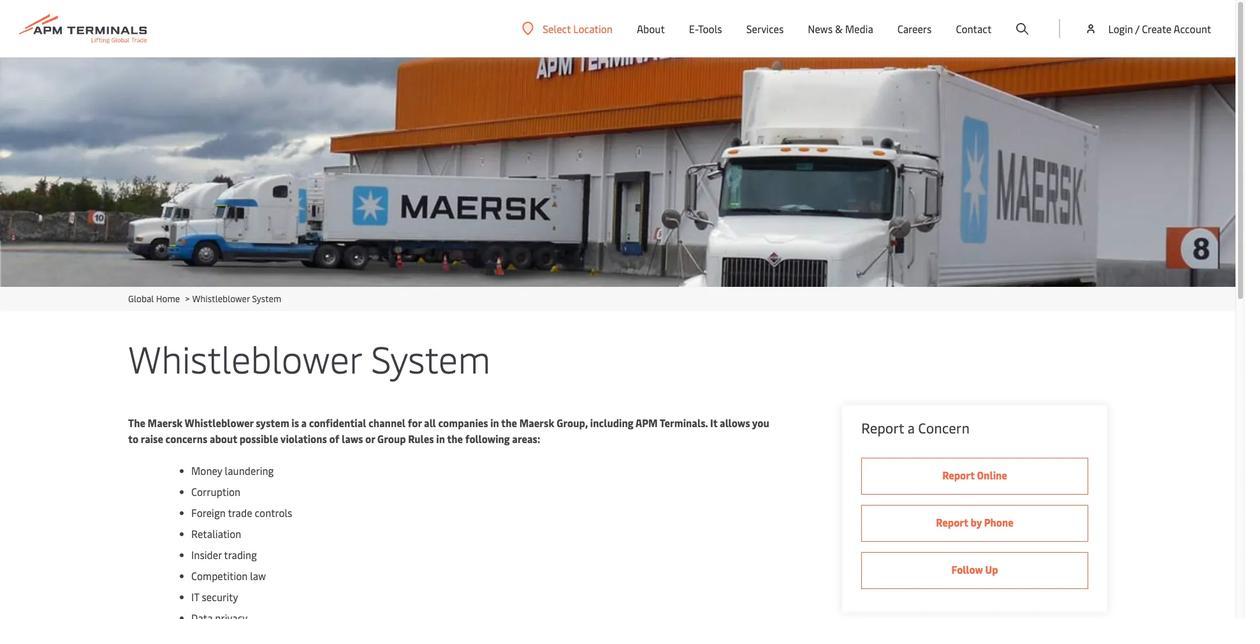Task type: vqa. For each thing, say whether or not it's contained in the screenshot.
all
yes



Task type: describe. For each thing, give the bounding box(es) containing it.
insider
[[191, 548, 222, 562]]

following
[[465, 432, 510, 446]]

foreign trade controls
[[191, 506, 292, 520]]

areas:
[[512, 432, 540, 446]]

media
[[845, 22, 873, 36]]

you
[[752, 416, 769, 430]]

money
[[191, 464, 222, 478]]

laws
[[342, 432, 363, 446]]

trade
[[228, 506, 252, 520]]

1 horizontal spatial system
[[371, 333, 491, 383]]

0 vertical spatial in
[[490, 416, 499, 430]]

follow
[[952, 562, 983, 576]]

apm
[[635, 416, 658, 430]]

global home > whistleblower system
[[128, 293, 281, 305]]

news & media
[[808, 22, 873, 36]]

it
[[710, 416, 718, 430]]

select location button
[[522, 21, 613, 35]]

about
[[637, 22, 665, 36]]

by
[[971, 515, 982, 529]]

0 vertical spatial whistleblower
[[192, 293, 250, 305]]

foreign
[[191, 506, 226, 520]]

report by phone link
[[861, 505, 1088, 542]]

1 maersk from the left
[[148, 416, 183, 430]]

it security
[[191, 590, 238, 604]]

security
[[202, 590, 238, 604]]

e-tools
[[689, 22, 722, 36]]

the
[[128, 416, 145, 430]]

report online link
[[861, 458, 1088, 495]]

laundering
[[225, 464, 274, 478]]

0 vertical spatial system
[[252, 293, 281, 305]]

concern
[[918, 418, 970, 437]]

the maersk whistleblower system is a confidential channel for all companies in the maersk group, including apm terminals. it allows you to raise concerns about possible violations of laws or group rules in the following areas:
[[128, 416, 769, 446]]

corruption
[[191, 485, 241, 499]]

create
[[1142, 22, 1172, 36]]

&
[[835, 22, 843, 36]]

home
[[156, 293, 180, 305]]

careers button
[[898, 0, 932, 57]]

group
[[377, 432, 406, 446]]

phone
[[984, 515, 1014, 529]]

competition
[[191, 569, 248, 583]]

2 maersk from the left
[[519, 416, 554, 430]]

login
[[1108, 22, 1133, 36]]

rules
[[408, 432, 434, 446]]

contact button
[[956, 0, 992, 57]]

allows
[[720, 416, 750, 430]]

up
[[985, 562, 998, 576]]

retaliation
[[191, 527, 241, 541]]

whistleblower system
[[128, 333, 491, 383]]

/
[[1135, 22, 1140, 36]]

all
[[424, 416, 436, 430]]

trading
[[224, 548, 257, 562]]



Task type: locate. For each thing, give the bounding box(es) containing it.
1 horizontal spatial maersk
[[519, 416, 554, 430]]

competition law
[[191, 569, 266, 583]]

global home link
[[128, 293, 180, 305]]

online
[[977, 468, 1007, 482]]

about
[[210, 432, 237, 446]]

group,
[[557, 416, 588, 430]]

confidential
[[309, 416, 366, 430]]

system
[[252, 293, 281, 305], [371, 333, 491, 383]]

terminals.
[[660, 416, 708, 430]]

of
[[329, 432, 339, 446]]

follow up
[[952, 562, 998, 576]]

in
[[490, 416, 499, 430], [436, 432, 445, 446]]

a
[[301, 416, 307, 430], [908, 418, 915, 437]]

0 horizontal spatial a
[[301, 416, 307, 430]]

news & media button
[[808, 0, 873, 57]]

for
[[408, 416, 422, 430]]

follow up link
[[861, 552, 1088, 589]]

report a concern
[[861, 418, 970, 437]]

the up areas: at the bottom
[[501, 416, 517, 430]]

about button
[[637, 0, 665, 57]]

money laundering
[[191, 464, 274, 478]]

contact
[[956, 22, 992, 36]]

violations
[[280, 432, 327, 446]]

2 vertical spatial whistleblower
[[185, 416, 253, 430]]

1 vertical spatial system
[[371, 333, 491, 383]]

report left online
[[942, 468, 975, 482]]

system
[[256, 416, 289, 430]]

login / create account link
[[1085, 0, 1211, 57]]

login / create account
[[1108, 22, 1211, 36]]

a inside the maersk whistleblower system is a confidential channel for all companies in the maersk group, including apm terminals. it allows you to raise concerns about possible violations of laws or group rules in the following areas:
[[301, 416, 307, 430]]

maersk up the raise
[[148, 416, 183, 430]]

0 horizontal spatial the
[[447, 432, 463, 446]]

1 vertical spatial the
[[447, 432, 463, 446]]

report by phone
[[936, 515, 1014, 529]]

in up following
[[490, 416, 499, 430]]

whistleblower
[[192, 293, 250, 305], [128, 333, 362, 383], [185, 416, 253, 430]]

possible
[[240, 432, 278, 446]]

report for report a concern
[[861, 418, 904, 437]]

1 horizontal spatial a
[[908, 418, 915, 437]]

law
[[250, 569, 266, 583]]

report left concern
[[861, 418, 904, 437]]

1 horizontal spatial the
[[501, 416, 517, 430]]

2 vertical spatial report
[[936, 515, 968, 529]]

e-
[[689, 22, 698, 36]]

select location
[[543, 21, 613, 35]]

insider trading
[[191, 548, 257, 562]]

location
[[573, 21, 613, 35]]

global
[[128, 293, 154, 305]]

a right is
[[301, 416, 307, 430]]

1 vertical spatial report
[[942, 468, 975, 482]]

1 horizontal spatial in
[[490, 416, 499, 430]]

account
[[1174, 22, 1211, 36]]

it
[[191, 590, 199, 604]]

0 vertical spatial the
[[501, 416, 517, 430]]

or
[[365, 432, 375, 446]]

companies
[[438, 416, 488, 430]]

to
[[128, 432, 138, 446]]

channel
[[369, 416, 405, 430]]

1 vertical spatial in
[[436, 432, 445, 446]]

>
[[185, 293, 190, 305]]

report
[[861, 418, 904, 437], [942, 468, 975, 482], [936, 515, 968, 529]]

the
[[501, 416, 517, 430], [447, 432, 463, 446]]

whistleblower inside the maersk whistleblower system is a confidential channel for all companies in the maersk group, including apm terminals. it allows you to raise concerns about possible violations of laws or group rules in the following areas:
[[185, 416, 253, 430]]

concerns
[[165, 432, 207, 446]]

select
[[543, 21, 571, 35]]

0 horizontal spatial in
[[436, 432, 445, 446]]

0 vertical spatial report
[[861, 418, 904, 437]]

in right rules
[[436, 432, 445, 446]]

report online
[[942, 468, 1007, 482]]

controls
[[255, 506, 292, 520]]

report left by
[[936, 515, 968, 529]]

tools
[[698, 22, 722, 36]]

is
[[292, 416, 299, 430]]

a left concern
[[908, 418, 915, 437]]

report for report online
[[942, 468, 975, 482]]

the down companies
[[447, 432, 463, 446]]

news
[[808, 22, 833, 36]]

e-tools button
[[689, 0, 722, 57]]

report for report by phone
[[936, 515, 968, 529]]

services
[[746, 22, 784, 36]]

report inside 'link'
[[936, 515, 968, 529]]

careers
[[898, 22, 932, 36]]

1 vertical spatial whistleblower
[[128, 333, 362, 383]]

maersk
[[148, 416, 183, 430], [519, 416, 554, 430]]

raise
[[141, 432, 163, 446]]

including
[[590, 416, 633, 430]]

services button
[[746, 0, 784, 57]]

apm terminals whistle blower system image
[[0, 57, 1236, 287]]

0 horizontal spatial system
[[252, 293, 281, 305]]

0 horizontal spatial maersk
[[148, 416, 183, 430]]

maersk up areas: at the bottom
[[519, 416, 554, 430]]



